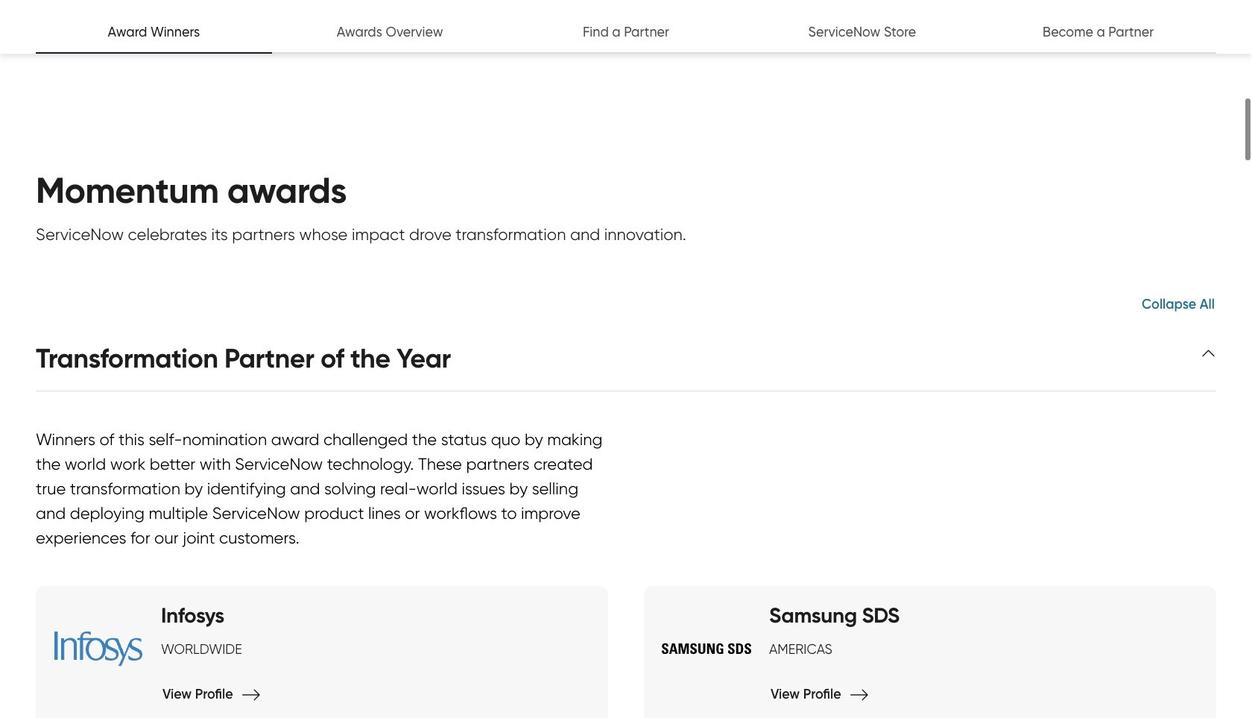 Task type: describe. For each thing, give the bounding box(es) containing it.
go to servicenow account image
[[1144, 15, 1162, 32]]



Task type: vqa. For each thing, say whether or not it's contained in the screenshot.
go to servicenow account icon
yes



